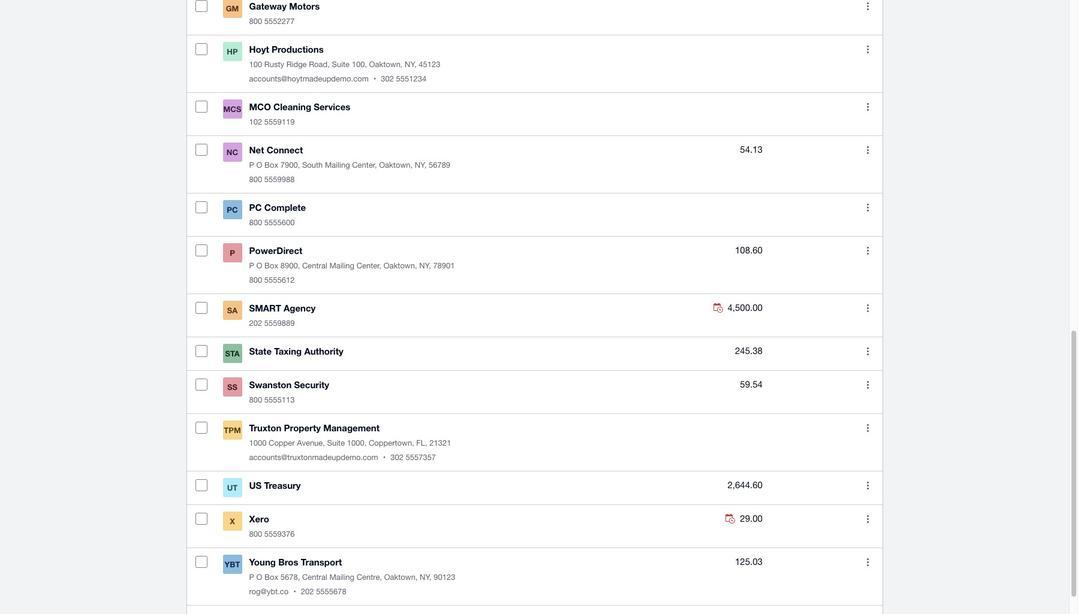 Task type: describe. For each thing, give the bounding box(es) containing it.
29.00
[[740, 514, 763, 524]]

truxton
[[249, 423, 282, 434]]

108.60 link
[[735, 244, 763, 258]]

net
[[249, 145, 264, 155]]

100
[[249, 60, 262, 69]]

copper
[[269, 439, 295, 448]]

ss
[[227, 383, 237, 392]]

54.13 link
[[740, 143, 763, 157]]

78901
[[433, 262, 455, 271]]

5559889
[[264, 319, 295, 328]]

• for hoyt productions
[[374, 75, 376, 84]]

truxton property management 1000 copper avenue, suite 1000, coppertown, fl, 21321 accounts@truxtonmadeupdemo.com • 302 5557357
[[249, 423, 451, 463]]

hoyt
[[249, 44, 269, 55]]

o inside powerdirect p o box 8900, central mailing center, oaktown, ny, 78901 800 5555612
[[256, 262, 262, 271]]

connect
[[267, 145, 303, 155]]

smart agency 202 5559889
[[249, 303, 316, 328]]

state taxing authority
[[249, 346, 344, 357]]

8900,
[[281, 262, 300, 271]]

125.03 link
[[735, 556, 763, 570]]

more row options image for powerdirect
[[867, 247, 869, 255]]

5552277
[[264, 17, 295, 26]]

5555113
[[264, 396, 295, 405]]

100,
[[352, 60, 367, 69]]

5678,
[[281, 574, 300, 583]]

5559119
[[264, 118, 295, 127]]

5555612
[[264, 276, 295, 285]]

xero 800 5559376
[[249, 514, 295, 539]]

5557357
[[406, 454, 436, 463]]

avenue,
[[297, 439, 325, 448]]

5555678
[[316, 588, 347, 597]]

56789
[[429, 161, 451, 170]]

more row options image for xero
[[867, 516, 869, 523]]

302 for truxton property management
[[391, 454, 404, 463]]

more row options image for swanston security
[[867, 381, 869, 389]]

transport
[[301, 557, 342, 568]]

oaktown, inside net connect p o box 7900, south mailing center, oaktown, ny, 56789 800 5559988
[[379, 161, 413, 170]]

suite for productions
[[332, 60, 350, 69]]

central inside powerdirect p o box 8900, central mailing center, oaktown, ny, 78901 800 5555612
[[302, 262, 327, 271]]

pc for pc
[[227, 205, 238, 215]]

mco cleaning services 102 5559119
[[249, 102, 351, 127]]

property
[[284, 423, 321, 434]]

pc for pc complete 800 5555600
[[249, 202, 262, 213]]

more row options image for net connect
[[867, 146, 869, 154]]

more row options button for truxton property management
[[856, 416, 880, 440]]

p inside net connect p o box 7900, south mailing center, oaktown, ny, 56789 800 5559988
[[249, 161, 254, 170]]

authority
[[304, 346, 344, 357]]

more row options button for xero
[[856, 508, 880, 532]]

gateway
[[249, 1, 287, 12]]

ut
[[227, 484, 238, 493]]

5555600
[[264, 218, 295, 227]]

mailing inside young bros transport p o box 5678, central mailing centre, oaktown, ny, 90123 rog@ybt.co • 202 5555678
[[330, 574, 355, 583]]

gateway motors 800 5552277
[[249, 1, 320, 26]]

more row options button for net connect
[[856, 138, 880, 162]]

accounts@truxtonmadeupdemo.com
[[249, 454, 378, 463]]

x
[[230, 517, 235, 527]]

pagination element
[[187, 607, 883, 615]]

central inside young bros transport p o box 5678, central mailing centre, oaktown, ny, 90123 rog@ybt.co • 202 5555678
[[302, 574, 327, 583]]

more row options button for young bros transport
[[856, 551, 880, 575]]

245.38
[[735, 346, 763, 356]]

1000,
[[347, 439, 367, 448]]

young
[[249, 557, 276, 568]]

102
[[249, 118, 262, 127]]

suite for property
[[327, 439, 345, 448]]

treasury
[[264, 481, 301, 491]]

59.54
[[740, 380, 763, 390]]

more row options image for hoyt productions
[[867, 45, 869, 53]]

p inside young bros transport p o box 5678, central mailing centre, oaktown, ny, 90123 rog@ybt.co • 202 5555678
[[249, 574, 254, 583]]

young bros transport p o box 5678, central mailing centre, oaktown, ny, 90123 rog@ybt.co • 202 5555678
[[249, 557, 456, 597]]

59.54 link
[[740, 378, 763, 392]]

108.60
[[735, 245, 763, 256]]

ny, inside young bros transport p o box 5678, central mailing centre, oaktown, ny, 90123 rog@ybt.co • 202 5555678
[[420, 574, 432, 583]]

swanston
[[249, 380, 292, 391]]

ybt
[[225, 560, 240, 570]]

2,644.60 link
[[728, 479, 763, 493]]

p left powerdirect in the left top of the page
[[230, 248, 235, 258]]

more row options button for hoyt productions
[[856, 37, 880, 61]]

sta
[[225, 349, 240, 359]]

fl,
[[416, 439, 427, 448]]

45123
[[419, 60, 441, 69]]

box inside powerdirect p o box 8900, central mailing center, oaktown, ny, 78901 800 5555612
[[265, 262, 278, 271]]

more row options image for truxton property management
[[867, 425, 869, 432]]

800 inside pc complete 800 5555600
[[249, 218, 262, 227]]

hoyt productions 100 rusty ridge road, suite 100, oaktown, ny, 45123 accounts@hoytmadeupdemo.com • 302 5551234
[[249, 44, 441, 84]]

800 inside net connect p o box 7900, south mailing center, oaktown, ny, 56789 800 5559988
[[249, 175, 262, 184]]

motors
[[289, 1, 320, 12]]

taxing
[[274, 346, 302, 357]]

1 more row options button from the top
[[856, 0, 880, 18]]



Task type: locate. For each thing, give the bounding box(es) containing it.
o
[[256, 161, 262, 170], [256, 262, 262, 271], [256, 574, 262, 583]]

more row options button for smart agency
[[856, 296, 880, 320]]

mailing inside net connect p o box 7900, south mailing center, oaktown, ny, 56789 800 5559988
[[325, 161, 350, 170]]

more row options button for mco cleaning services
[[856, 95, 880, 119]]

3 more row options button from the top
[[856, 95, 880, 119]]

• inside hoyt productions 100 rusty ridge road, suite 100, oaktown, ny, 45123 accounts@hoytmadeupdemo.com • 302 5551234
[[374, 75, 376, 84]]

rusty
[[264, 60, 284, 69]]

1 horizontal spatial 202
[[301, 588, 314, 597]]

6 more row options button from the top
[[856, 239, 880, 263]]

3 o from the top
[[256, 574, 262, 583]]

o down powerdirect in the left top of the page
[[256, 262, 262, 271]]

net connect p o box 7900, south mailing center, oaktown, ny, 56789 800 5559988
[[249, 145, 451, 184]]

services
[[314, 102, 351, 112]]

o down young
[[256, 574, 262, 583]]

ny, inside powerdirect p o box 8900, central mailing center, oaktown, ny, 78901 800 5555612
[[419, 262, 431, 271]]

2 vertical spatial mailing
[[330, 574, 355, 583]]

more row options image for pc complete
[[867, 204, 869, 212]]

suite left 1000,
[[327, 439, 345, 448]]

2,644.60
[[728, 481, 763, 491]]

5 800 from the top
[[249, 396, 262, 405]]

oaktown, inside powerdirect p o box 8900, central mailing center, oaktown, ny, 78901 800 5555612
[[384, 262, 417, 271]]

central down transport
[[302, 574, 327, 583]]

o down net
[[256, 161, 262, 170]]

box
[[265, 161, 278, 170], [265, 262, 278, 271], [265, 574, 278, 583]]

800 left 5559988
[[249, 175, 262, 184]]

oaktown, inside young bros transport p o box 5678, central mailing centre, oaktown, ny, 90123 rog@ybt.co • 202 5555678
[[384, 574, 418, 583]]

pc complete 800 5555600
[[249, 202, 306, 227]]

5559376
[[264, 530, 295, 539]]

p
[[249, 161, 254, 170], [230, 248, 235, 258], [249, 262, 254, 271], [249, 574, 254, 583]]

center, inside net connect p o box 7900, south mailing center, oaktown, ny, 56789 800 5559988
[[352, 161, 377, 170]]

ny, inside hoyt productions 100 rusty ridge road, suite 100, oaktown, ny, 45123 accounts@hoytmadeupdemo.com • 302 5551234
[[405, 60, 417, 69]]

powerdirect
[[249, 245, 303, 256]]

1 more row options image from the top
[[867, 2, 869, 10]]

oaktown, right 100,
[[369, 60, 403, 69]]

1 vertical spatial •
[[383, 454, 386, 463]]

p inside powerdirect p o box 8900, central mailing center, oaktown, ny, 78901 800 5555612
[[249, 262, 254, 271]]

more row options image for smart agency
[[867, 305, 869, 312]]

4,500.00 link
[[713, 301, 763, 316]]

4 more row options image from the top
[[867, 348, 869, 356]]

south
[[302, 161, 323, 170]]

oaktown,
[[369, 60, 403, 69], [379, 161, 413, 170], [384, 262, 417, 271], [384, 574, 418, 583]]

1 box from the top
[[265, 161, 278, 170]]

p down young
[[249, 574, 254, 583]]

3 box from the top
[[265, 574, 278, 583]]

more row options button for swanston security
[[856, 373, 880, 397]]

12 more row options button from the top
[[856, 508, 880, 532]]

21321
[[430, 439, 451, 448]]

p down net
[[249, 161, 254, 170]]

mailing up 5555678
[[330, 574, 355, 583]]

800 down xero
[[249, 530, 262, 539]]

1 vertical spatial suite
[[327, 439, 345, 448]]

202 inside smart agency 202 5559889
[[249, 319, 262, 328]]

oaktown, left 56789
[[379, 161, 413, 170]]

0 vertical spatial central
[[302, 262, 327, 271]]

6 more row options image from the top
[[867, 482, 869, 490]]

800 inside swanston security 800 5555113
[[249, 396, 262, 405]]

productions
[[272, 44, 324, 55]]

1 vertical spatial box
[[265, 262, 278, 271]]

2 more row options button from the top
[[856, 37, 880, 61]]

125.03
[[735, 557, 763, 568]]

box down powerdirect in the left top of the page
[[265, 262, 278, 271]]

1 vertical spatial 302
[[391, 454, 404, 463]]

mailing right south in the left top of the page
[[325, 161, 350, 170]]

1000
[[249, 439, 267, 448]]

5559988
[[264, 175, 295, 184]]

202 inside young bros transport p o box 5678, central mailing centre, oaktown, ny, 90123 rog@ybt.co • 202 5555678
[[301, 588, 314, 597]]

oaktown, left the '78901'
[[384, 262, 417, 271]]

• inside truxton property management 1000 copper avenue, suite 1000, coppertown, fl, 21321 accounts@truxtonmadeupdemo.com • 302 5557357
[[383, 454, 386, 463]]

2 more row options image from the top
[[867, 45, 869, 53]]

smart
[[249, 303, 281, 314]]

suite inside hoyt productions 100 rusty ridge road, suite 100, oaktown, ny, 45123 accounts@hoytmadeupdemo.com • 302 5551234
[[332, 60, 350, 69]]

accounts@hoytmadeupdemo.com
[[249, 75, 369, 84]]

1 central from the top
[[302, 262, 327, 271]]

245.38 link
[[735, 344, 763, 359]]

more row options image
[[867, 103, 869, 111], [867, 204, 869, 212], [867, 305, 869, 312], [867, 348, 869, 356], [867, 425, 869, 432], [867, 559, 869, 567]]

800 down the gateway at left top
[[249, 17, 262, 26]]

state
[[249, 346, 272, 357]]

more row options button for powerdirect
[[856, 239, 880, 263]]

bros
[[278, 557, 298, 568]]

us
[[249, 481, 262, 491]]

mailing inside powerdirect p o box 8900, central mailing center, oaktown, ny, 78901 800 5555612
[[330, 262, 355, 271]]

8 more row options button from the top
[[856, 340, 880, 364]]

13 more row options button from the top
[[856, 551, 880, 575]]

pc
[[249, 202, 262, 213], [227, 205, 238, 215]]

ny, left 90123
[[420, 574, 432, 583]]

agency
[[284, 303, 316, 314]]

mco
[[249, 102, 271, 112]]

central
[[302, 262, 327, 271], [302, 574, 327, 583]]

pc left pc complete 800 5555600
[[227, 205, 238, 215]]

powerdirect p o box 8900, central mailing center, oaktown, ny, 78901 800 5555612
[[249, 245, 455, 285]]

o inside young bros transport p o box 5678, central mailing centre, oaktown, ny, 90123 rog@ybt.co • 202 5555678
[[256, 574, 262, 583]]

0 vertical spatial center,
[[352, 161, 377, 170]]

road,
[[309, 60, 330, 69]]

ny, left the '78901'
[[419, 262, 431, 271]]

202
[[249, 319, 262, 328], [301, 588, 314, 597]]

complete
[[264, 202, 306, 213]]

tpm
[[224, 426, 241, 436]]

54.13
[[740, 145, 763, 155]]

o inside net connect p o box 7900, south mailing center, oaktown, ny, 56789 800 5559988
[[256, 161, 262, 170]]

302
[[381, 75, 394, 84], [391, 454, 404, 463]]

1 vertical spatial central
[[302, 574, 327, 583]]

9 more row options button from the top
[[856, 373, 880, 397]]

2 vertical spatial o
[[256, 574, 262, 583]]

1 more row options image from the top
[[867, 103, 869, 111]]

center, inside powerdirect p o box 8900, central mailing center, oaktown, ny, 78901 800 5555612
[[357, 262, 382, 271]]

box up 5559988
[[265, 161, 278, 170]]

800 left 5555612
[[249, 276, 262, 285]]

suite
[[332, 60, 350, 69], [327, 439, 345, 448]]

gm
[[226, 4, 239, 13]]

more row options image for young bros transport
[[867, 559, 869, 567]]

6 800 from the top
[[249, 530, 262, 539]]

5 more row options button from the top
[[856, 196, 880, 220]]

302 inside truxton property management 1000 copper avenue, suite 1000, coppertown, fl, 21321 accounts@truxtonmadeupdemo.com • 302 5557357
[[391, 454, 404, 463]]

4 more row options image from the top
[[867, 247, 869, 255]]

11 more row options button from the top
[[856, 474, 880, 498]]

2 box from the top
[[265, 262, 278, 271]]

ny, left 56789
[[415, 161, 427, 170]]

central right 8900,
[[302, 262, 327, 271]]

swanston security 800 5555113
[[249, 380, 329, 405]]

7 more row options button from the top
[[856, 296, 880, 320]]

800 inside gateway motors 800 5552277
[[249, 17, 262, 26]]

1 vertical spatial mailing
[[330, 262, 355, 271]]

ny, up 5551234
[[405, 60, 417, 69]]

rog@ybt.co
[[249, 588, 289, 597]]

centre,
[[357, 574, 382, 583]]

more row options button for pc complete
[[856, 196, 880, 220]]

4 more row options button from the top
[[856, 138, 880, 162]]

more row options button
[[856, 0, 880, 18], [856, 37, 880, 61], [856, 95, 880, 119], [856, 138, 880, 162], [856, 196, 880, 220], [856, 239, 880, 263], [856, 296, 880, 320], [856, 340, 880, 364], [856, 373, 880, 397], [856, 416, 880, 440], [856, 474, 880, 498], [856, 508, 880, 532], [856, 551, 880, 575]]

ridge
[[286, 60, 307, 69]]

us treasury
[[249, 481, 301, 491]]

2 800 from the top
[[249, 175, 262, 184]]

• inside young bros transport p o box 5678, central mailing centre, oaktown, ny, 90123 rog@ybt.co • 202 5555678
[[293, 588, 296, 597]]

7 more row options image from the top
[[867, 516, 869, 523]]

0 horizontal spatial pc
[[227, 205, 238, 215]]

1 800 from the top
[[249, 17, 262, 26]]

suite inside truxton property management 1000 copper avenue, suite 1000, coppertown, fl, 21321 accounts@truxtonmadeupdemo.com • 302 5557357
[[327, 439, 345, 448]]

pc left 'complete'
[[249, 202, 262, 213]]

4,500.00
[[728, 303, 763, 313]]

mailing
[[325, 161, 350, 170], [330, 262, 355, 271], [330, 574, 355, 583]]

security
[[294, 380, 329, 391]]

2 central from the top
[[302, 574, 327, 583]]

0 vertical spatial mailing
[[325, 161, 350, 170]]

management
[[323, 423, 380, 434]]

pc inside pc complete 800 5555600
[[249, 202, 262, 213]]

0 vertical spatial o
[[256, 161, 262, 170]]

1 horizontal spatial pc
[[249, 202, 262, 213]]

6 more row options image from the top
[[867, 559, 869, 567]]

1 o from the top
[[256, 161, 262, 170]]

box up the rog@ybt.co
[[265, 574, 278, 583]]

0 vertical spatial suite
[[332, 60, 350, 69]]

p down powerdirect in the left top of the page
[[249, 262, 254, 271]]

1 vertical spatial 202
[[301, 588, 314, 597]]

oaktown, right centre,
[[384, 574, 418, 583]]

mcs
[[223, 105, 241, 114]]

2 vertical spatial box
[[265, 574, 278, 583]]

2 vertical spatial •
[[293, 588, 296, 597]]

• down "coppertown,"
[[383, 454, 386, 463]]

302 down "coppertown,"
[[391, 454, 404, 463]]

800
[[249, 17, 262, 26], [249, 175, 262, 184], [249, 218, 262, 227], [249, 276, 262, 285], [249, 396, 262, 405], [249, 530, 262, 539]]

5 more row options image from the top
[[867, 425, 869, 432]]

800 inside powerdirect p o box 8900, central mailing center, oaktown, ny, 78901 800 5555612
[[249, 276, 262, 285]]

coppertown,
[[369, 439, 414, 448]]

4 800 from the top
[[249, 276, 262, 285]]

3 more row options image from the top
[[867, 146, 869, 154]]

center,
[[352, 161, 377, 170], [357, 262, 382, 271]]

5551234
[[396, 75, 427, 84]]

800 left '5555600'
[[249, 218, 262, 227]]

202 left 5555678
[[301, 588, 314, 597]]

box inside young bros transport p o box 5678, central mailing centre, oaktown, ny, 90123 rog@ybt.co • 202 5555678
[[265, 574, 278, 583]]

800 down swanston on the bottom left of page
[[249, 396, 262, 405]]

nc
[[227, 148, 238, 157]]

• left 5551234
[[374, 75, 376, 84]]

3 more row options image from the top
[[867, 305, 869, 312]]

• for truxton property management
[[383, 454, 386, 463]]

0 vertical spatial 302
[[381, 75, 394, 84]]

3 800 from the top
[[249, 218, 262, 227]]

1 vertical spatial o
[[256, 262, 262, 271]]

hp
[[227, 47, 238, 57]]

more row options image for mco cleaning services
[[867, 103, 869, 111]]

0 vertical spatial box
[[265, 161, 278, 170]]

•
[[374, 75, 376, 84], [383, 454, 386, 463], [293, 588, 296, 597]]

202 down smart
[[249, 319, 262, 328]]

mailing right 8900,
[[330, 262, 355, 271]]

5 more row options image from the top
[[867, 381, 869, 389]]

ny, inside net connect p o box 7900, south mailing center, oaktown, ny, 56789 800 5559988
[[415, 161, 427, 170]]

more row options image
[[867, 2, 869, 10], [867, 45, 869, 53], [867, 146, 869, 154], [867, 247, 869, 255], [867, 381, 869, 389], [867, 482, 869, 490], [867, 516, 869, 523]]

7900,
[[281, 161, 300, 170]]

1 horizontal spatial •
[[374, 75, 376, 84]]

90123
[[434, 574, 456, 583]]

302 left 5551234
[[381, 75, 394, 84]]

box inside net connect p o box 7900, south mailing center, oaktown, ny, 56789 800 5559988
[[265, 161, 278, 170]]

sa
[[227, 306, 238, 316]]

800 inside xero 800 5559376
[[249, 530, 262, 539]]

2 horizontal spatial •
[[383, 454, 386, 463]]

cleaning
[[274, 102, 311, 112]]

302 for hoyt productions
[[381, 75, 394, 84]]

2 more row options image from the top
[[867, 204, 869, 212]]

0 horizontal spatial •
[[293, 588, 296, 597]]

1 vertical spatial center,
[[357, 262, 382, 271]]

xero
[[249, 514, 269, 525]]

• down 5678,
[[293, 588, 296, 597]]

suite left 100,
[[332, 60, 350, 69]]

10 more row options button from the top
[[856, 416, 880, 440]]

29.00 link
[[726, 512, 763, 527]]

2 o from the top
[[256, 262, 262, 271]]

302 inside hoyt productions 100 rusty ridge road, suite 100, oaktown, ny, 45123 accounts@hoytmadeupdemo.com • 302 5551234
[[381, 75, 394, 84]]

0 horizontal spatial 202
[[249, 319, 262, 328]]

0 vertical spatial 202
[[249, 319, 262, 328]]

oaktown, inside hoyt productions 100 rusty ridge road, suite 100, oaktown, ny, 45123 accounts@hoytmadeupdemo.com • 302 5551234
[[369, 60, 403, 69]]

0 vertical spatial •
[[374, 75, 376, 84]]



Task type: vqa. For each thing, say whether or not it's contained in the screenshot.
Oaktown, in the the Young Bros Transport P O Box 5678, Central Mailing Centre, Oaktown, NY, 90123 rog@ybt.co • 202 5555678
yes



